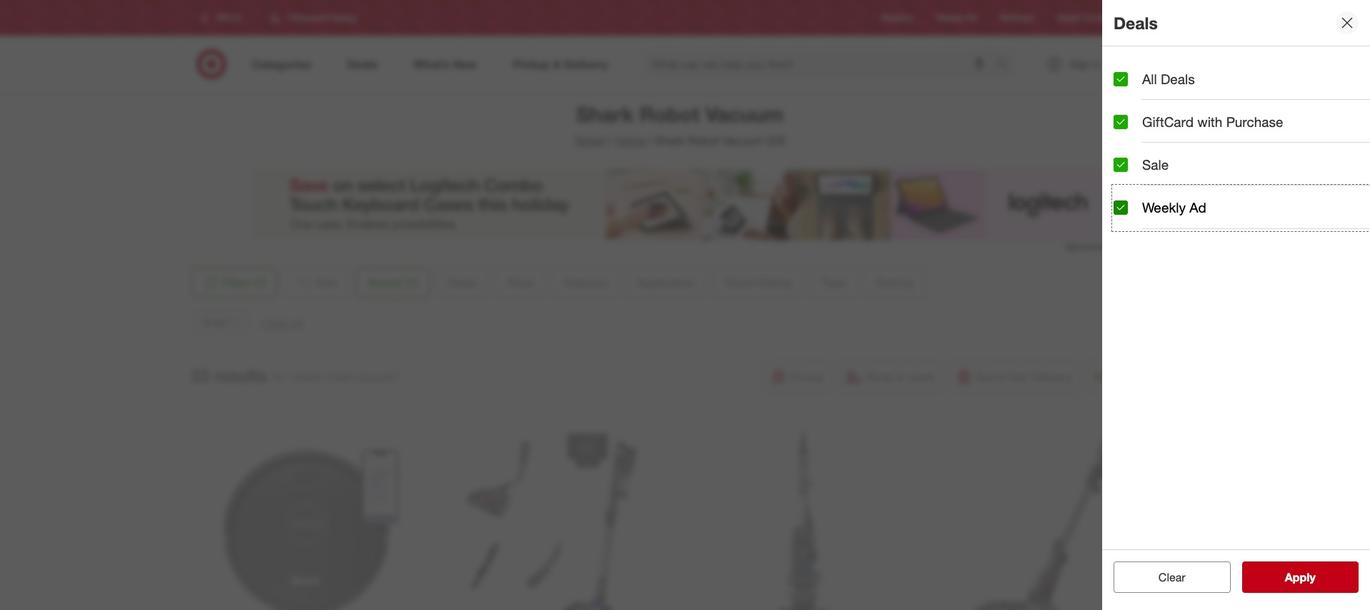 Task type: describe. For each thing, give the bounding box(es) containing it.
apply button
[[1242, 562, 1359, 594]]

giftcard with purchase
[[1142, 114, 1283, 130]]

registry
[[882, 12, 914, 23]]

0 vertical spatial shark
[[576, 101, 634, 127]]

target inside shark robot vacuum target / home / shark robot vacuum (23)
[[574, 134, 605, 148]]

0 vertical spatial target
[[1057, 12, 1081, 23]]

1 vertical spatial shark
[[655, 134, 685, 148]]

redcard link
[[1000, 12, 1034, 24]]

stores
[[1147, 12, 1171, 23]]

vacuum"
[[356, 370, 400, 384]]

search button
[[989, 49, 1024, 83]]

find stores link
[[1128, 12, 1171, 24]]

all
[[1142, 71, 1157, 87]]

clear
[[1159, 571, 1186, 585]]

What can we help you find? suggestions appear below search field
[[643, 49, 999, 80]]

sponsored
[[1066, 241, 1109, 252]]

weekly ad inside deals dialog
[[1142, 200, 1207, 216]]

0 vertical spatial robot
[[640, 101, 700, 127]]

clear button
[[1114, 562, 1231, 594]]

(23)
[[767, 134, 786, 148]]

23
[[191, 366, 209, 386]]

0 horizontal spatial weekly
[[937, 12, 964, 23]]

all deals
[[1142, 71, 1195, 87]]

target circle link
[[1057, 12, 1105, 24]]

target circle
[[1057, 12, 1105, 23]]



Task type: vqa. For each thing, say whether or not it's contained in the screenshot.
"10.00"
no



Task type: locate. For each thing, give the bounding box(es) containing it.
shark up target link at the top left of page
[[576, 101, 634, 127]]

/ right "home" link
[[649, 134, 652, 148]]

deals dialog
[[1102, 0, 1370, 611]]

target left circle
[[1057, 12, 1081, 23]]

/
[[608, 134, 612, 148], [649, 134, 652, 148]]

redcard
[[1000, 12, 1034, 23]]

1 vertical spatial vacuum
[[723, 134, 763, 148]]

1 vertical spatial deals
[[1161, 71, 1195, 87]]

apply
[[1285, 571, 1316, 585]]

advertisement region
[[251, 169, 1109, 241]]

for
[[273, 370, 286, 384]]

vacuum left (23)
[[723, 134, 763, 148]]

weekly ad
[[937, 12, 977, 23], [1142, 200, 1207, 216]]

1 horizontal spatial shark
[[655, 134, 685, 148]]

weekly ad link
[[937, 12, 977, 24]]

target link
[[574, 134, 605, 148]]

1 vertical spatial robot
[[688, 134, 719, 148]]

0 vertical spatial weekly
[[937, 12, 964, 23]]

weekly ad down sale
[[1142, 200, 1207, 216]]

23 results for "shark robot vacuum"
[[191, 366, 400, 386]]

0 horizontal spatial deals
[[1114, 13, 1158, 33]]

0 vertical spatial vacuum
[[706, 101, 784, 127]]

0 horizontal spatial ad
[[967, 12, 977, 23]]

0 horizontal spatial shark
[[576, 101, 634, 127]]

with
[[1198, 114, 1223, 130]]

target left home
[[574, 134, 605, 148]]

shark robot vacuum target / home / shark robot vacuum (23)
[[574, 101, 786, 148]]

home link
[[615, 134, 646, 148]]

deals
[[1114, 13, 1158, 33], [1161, 71, 1195, 87]]

weekly ad right registry
[[937, 12, 977, 23]]

robot up home
[[640, 101, 700, 127]]

find stores
[[1128, 12, 1171, 23]]

circle
[[1083, 12, 1105, 23]]

home
[[615, 134, 646, 148]]

robot right "shark
[[325, 370, 353, 384]]

1 horizontal spatial weekly ad
[[1142, 200, 1207, 216]]

1 horizontal spatial target
[[1057, 12, 1081, 23]]

0 vertical spatial weekly ad
[[937, 12, 977, 23]]

Weekly Ad checkbox
[[1114, 201, 1128, 215]]

1 horizontal spatial deals
[[1161, 71, 1195, 87]]

1 horizontal spatial weekly
[[1142, 200, 1186, 216]]

deals right circle
[[1114, 13, 1158, 33]]

purchase
[[1227, 114, 1283, 130]]

Sale checkbox
[[1114, 158, 1128, 172]]

weekly right the 'weekly ad' checkbox
[[1142, 200, 1186, 216]]

1 / from the left
[[608, 134, 612, 148]]

search
[[989, 58, 1024, 73]]

1 vertical spatial target
[[574, 134, 605, 148]]

robot up advertisement region at top
[[688, 134, 719, 148]]

vacuum
[[706, 101, 784, 127], [723, 134, 763, 148]]

1 horizontal spatial /
[[649, 134, 652, 148]]

All Deals checkbox
[[1114, 72, 1128, 86]]

/ left home
[[608, 134, 612, 148]]

registry link
[[882, 12, 914, 24]]

"shark
[[290, 370, 322, 384]]

find
[[1128, 12, 1144, 23]]

0 horizontal spatial weekly ad
[[937, 12, 977, 23]]

1 vertical spatial ad
[[1190, 200, 1207, 216]]

0 horizontal spatial /
[[608, 134, 612, 148]]

ad
[[967, 12, 977, 23], [1190, 200, 1207, 216]]

weekly right registry
[[937, 12, 964, 23]]

1 horizontal spatial ad
[[1190, 200, 1207, 216]]

target
[[1057, 12, 1081, 23], [574, 134, 605, 148]]

giftcard
[[1142, 114, 1194, 130]]

vacuum up (23)
[[706, 101, 784, 127]]

0 vertical spatial deals
[[1114, 13, 1158, 33]]

shark
[[576, 101, 634, 127], [655, 134, 685, 148]]

ad inside deals dialog
[[1190, 200, 1207, 216]]

results
[[214, 366, 267, 386]]

deals right all
[[1161, 71, 1195, 87]]

shark right "home" link
[[655, 134, 685, 148]]

2 vertical spatial robot
[[325, 370, 353, 384]]

sale
[[1142, 157, 1169, 173]]

1 vertical spatial weekly
[[1142, 200, 1186, 216]]

robot
[[640, 101, 700, 127], [688, 134, 719, 148], [325, 370, 353, 384]]

2 / from the left
[[649, 134, 652, 148]]

GiftCard with Purchase checkbox
[[1114, 115, 1128, 129]]

robot inside the 23 results for "shark robot vacuum"
[[325, 370, 353, 384]]

weekly inside deals dialog
[[1142, 200, 1186, 216]]

weekly
[[937, 12, 964, 23], [1142, 200, 1186, 216]]

1 vertical spatial weekly ad
[[1142, 200, 1207, 216]]

0 horizontal spatial target
[[574, 134, 605, 148]]

0 vertical spatial ad
[[967, 12, 977, 23]]



